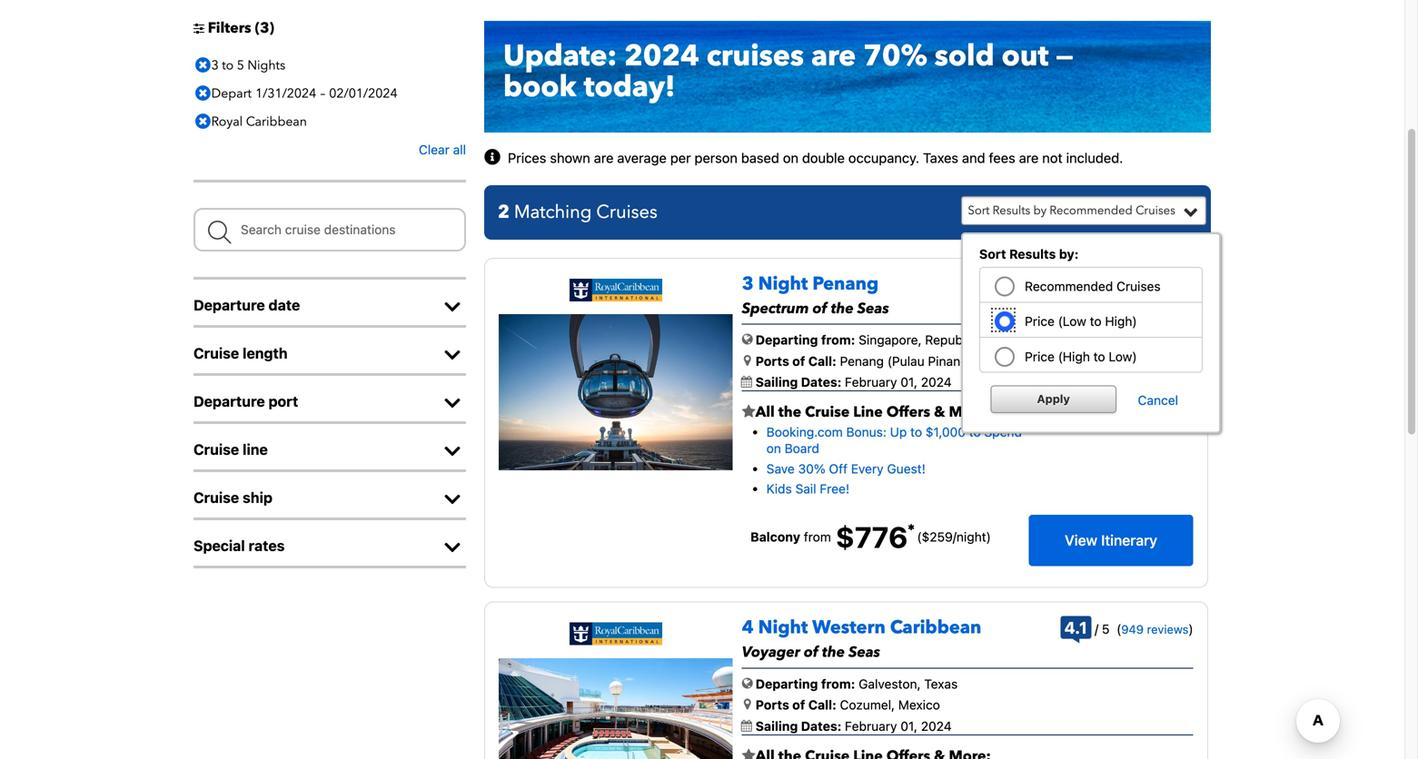 Task type: vqa. For each thing, say whether or not it's contained in the screenshot.
bottommost CALL:
yes



Task type: locate. For each thing, give the bounding box(es) containing it.
0 vertical spatial the
[[831, 299, 854, 319]]

01, down mexico
[[901, 719, 918, 734]]

reviews right 29
[[1147, 279, 1189, 292]]

low)
[[1109, 349, 1137, 364]]

0 horizontal spatial (
[[255, 18, 260, 38]]

5 inside 4.1 / 5 ( 949 reviews )
[[1102, 622, 1110, 637]]

1 vertical spatial ports
[[756, 698, 790, 713]]

2 globe image from the top
[[742, 677, 753, 690]]

royal caribbean image for 3 night penang
[[570, 279, 662, 302]]

1 vertical spatial penang
[[840, 354, 884, 369]]

5 left 949
[[1102, 622, 1110, 637]]

results left by
[[993, 203, 1031, 219]]

1 horizontal spatial )
[[1189, 622, 1194, 637]]

free!
[[820, 482, 850, 497]]

30%
[[798, 462, 826, 477]]

ports for 4 night western caribbean
[[756, 698, 790, 713]]

royal caribbean image
[[570, 279, 662, 302], [570, 623, 662, 646]]

globe image down "spectrum"
[[742, 333, 753, 346]]

sailing dates: for 3 night penang
[[756, 375, 845, 390]]

5 left 29
[[1110, 278, 1118, 293]]

0 vertical spatial 5
[[237, 57, 244, 74]]

2 departure from the top
[[194, 393, 265, 410]]

recommended inside sort results by: dialog
[[1025, 279, 1113, 294]]

( right filters
[[255, 18, 260, 38]]

dates: up booking.com
[[801, 375, 842, 390]]

to right (low
[[1090, 314, 1102, 329]]

1 royal caribbean image from the top
[[570, 279, 662, 302]]

1 vertical spatial /
[[953, 530, 957, 545]]

3 chevron down image from the top
[[439, 539, 466, 557]]

3 up depart
[[211, 57, 219, 74]]

2 vertical spatial 5
[[1102, 622, 1110, 637]]

board
[[785, 441, 820, 456]]

0 vertical spatial seas
[[858, 299, 889, 319]]

sailing up all
[[756, 375, 798, 390]]

to right up
[[911, 425, 922, 440]]

2 ports from the top
[[756, 698, 790, 713]]

2 vertical spatial 2024
[[921, 719, 952, 734]]

fees
[[989, 150, 1016, 166]]

0 vertical spatial chevron down image
[[439, 346, 466, 364]]

february
[[845, 375, 897, 390], [845, 719, 897, 734]]

1 vertical spatial departure
[[194, 393, 265, 410]]

1 vertical spatial dates:
[[801, 719, 842, 734]]

( up high)
[[1125, 278, 1130, 293]]

globe image down voyager
[[742, 677, 753, 690]]

of inside the 4 night western caribbean voyager of the seas
[[804, 643, 819, 663]]

recommended down by:
[[1025, 279, 1113, 294]]

departure up cruise length
[[194, 297, 265, 314]]

1 map marker image from the top
[[744, 354, 751, 367]]

ship
[[243, 489, 273, 506]]

1 vertical spatial night
[[759, 616, 808, 641]]

2 chevron down image from the top
[[439, 394, 466, 412]]

/ for 3 night penang
[[1103, 278, 1107, 293]]

2 map marker image from the top
[[744, 698, 751, 711]]

0 horizontal spatial 3
[[211, 57, 219, 74]]

0 vertical spatial on
[[783, 150, 799, 166]]

/ for 4 night western caribbean
[[1095, 622, 1099, 637]]

booking.com bonus: up to $1,000 to spend on board link
[[767, 425, 1022, 456]]

call: down departing from: galveston, texas
[[809, 698, 837, 713]]

3 for to
[[211, 57, 219, 74]]

1 vertical spatial chevron down image
[[439, 491, 466, 509]]

2 from: from the top
[[821, 677, 856, 692]]

0 vertical spatial chevron down image
[[439, 298, 466, 316]]

1 departing from the top
[[756, 333, 818, 348]]

3
[[260, 18, 269, 38], [211, 57, 219, 74], [742, 272, 754, 297]]

0 vertical spatial results
[[993, 203, 1031, 219]]

book today!
[[503, 67, 676, 107]]

3.8 / 5 ( 29 reviews
[[1071, 274, 1189, 294]]

0 vertical spatial ports
[[756, 354, 790, 369]]

february 01, 2024 for 3 night penang
[[845, 375, 952, 390]]

1 calendar image from the top
[[741, 376, 752, 388]]

1 dates: from the top
[[801, 375, 842, 390]]

price up singapore
[[1025, 314, 1055, 329]]

caribbean down 1/31/2024
[[246, 113, 307, 130]]

2 sailing dates: from the top
[[756, 719, 845, 734]]

3 for night
[[742, 272, 754, 297]]

cruises
[[597, 200, 658, 225], [1136, 203, 1176, 219], [1117, 279, 1161, 294]]

sort results by: dialog
[[961, 232, 1221, 434]]

1 vertical spatial recommended
[[1025, 279, 1113, 294]]

from: down 3 night penang spectrum of the seas
[[821, 333, 856, 348]]

results
[[993, 203, 1031, 219], [1010, 247, 1056, 262]]

2 matching cruises
[[498, 200, 658, 225]]

0 vertical spatial times circle image
[[191, 52, 215, 79]]

2 sailing from the top
[[756, 719, 798, 734]]

ports
[[756, 354, 790, 369], [756, 698, 790, 713]]

0 horizontal spatial on
[[767, 441, 781, 456]]

february 01, 2024 down cozumel, mexico
[[845, 719, 952, 734]]

february down cozumel,
[[845, 719, 897, 734]]

february 01, 2024 down '(pulau'
[[845, 375, 952, 390]]

2 calendar image from the top
[[741, 720, 752, 732]]

are inside update: 2024 cruises are 70% sold out — book today!
[[811, 36, 856, 76]]

0 vertical spatial caribbean
[[246, 113, 307, 130]]

/ right 3.8
[[1103, 278, 1107, 293]]

depart
[[211, 85, 252, 102]]

1 vertical spatial )
[[1189, 622, 1194, 637]]

/ inside 4.1 / 5 ( 949 reviews )
[[1095, 622, 1099, 637]]

are left not
[[1019, 150, 1039, 166]]

0 vertical spatial departure
[[194, 297, 265, 314]]

bonus:
[[847, 425, 887, 440]]

sliders image
[[194, 22, 204, 34]]

1 vertical spatial results
[[1010, 247, 1056, 262]]

1 horizontal spatial /
[[1095, 622, 1099, 637]]

1 horizontal spatial are
[[811, 36, 856, 76]]

spectrum of the seas image
[[499, 315, 733, 471]]

sailing down voyager
[[756, 719, 798, 734]]

reviews for 3 night penang
[[1147, 279, 1189, 292]]

1 horizontal spatial caribbean
[[890, 616, 982, 641]]

from: up cozumel,
[[821, 677, 856, 692]]

1 vertical spatial departing
[[756, 677, 818, 692]]

1 globe image from the top
[[742, 333, 753, 346]]

0 vertical spatial 2024
[[624, 36, 700, 76]]

special
[[194, 537, 245, 555]]

Price (Low to High) radio
[[998, 315, 1010, 326]]

1 february 01, 2024 from the top
[[845, 375, 952, 390]]

of right "spectrum"
[[813, 299, 828, 319]]

penang (pulau pinang), malaysia
[[840, 354, 1031, 369]]

0 vertical spatial 01,
[[901, 375, 918, 390]]

1 vertical spatial map marker image
[[744, 698, 751, 711]]

0 horizontal spatial caribbean
[[246, 113, 307, 130]]

1 sailing from the top
[[756, 375, 798, 390]]

texas
[[925, 677, 958, 692]]

2 vertical spatial (
[[1117, 622, 1122, 637]]

2 night from the top
[[759, 616, 808, 641]]

cruise line
[[194, 441, 268, 458]]

prices
[[508, 150, 547, 166]]

balcony
[[751, 530, 801, 545]]

2024 inside update: 2024 cruises are 70% sold out — book today!
[[624, 36, 700, 76]]

are
[[811, 36, 856, 76], [594, 150, 614, 166], [1019, 150, 1039, 166]]

sort results by:
[[980, 247, 1079, 262]]

sailing dates: down departing from: galveston, texas
[[756, 719, 845, 734]]

2 february from the top
[[845, 719, 897, 734]]

1 vertical spatial sailing
[[756, 719, 798, 734]]

1 vertical spatial sort
[[980, 247, 1007, 262]]

1/31/2024
[[255, 85, 317, 102]]

map marker image for 4 night western caribbean
[[744, 698, 751, 711]]

1 vertical spatial sailing dates:
[[756, 719, 845, 734]]

night up voyager
[[759, 616, 808, 641]]

1 vertical spatial (
[[1125, 278, 1130, 293]]

chevron down image
[[439, 298, 466, 316], [439, 394, 466, 412], [439, 442, 466, 461]]

departing from: singapore, republic of singapore
[[756, 333, 1057, 348]]

sailing dates: up all
[[756, 375, 845, 390]]

seas
[[858, 299, 889, 319], [849, 643, 881, 663]]

departure up cruise line
[[194, 393, 265, 410]]

1 vertical spatial the
[[779, 403, 802, 423]]

times circle image
[[191, 52, 215, 79], [191, 80, 215, 107]]

1 call: from the top
[[809, 354, 837, 369]]

1 vertical spatial february 01, 2024
[[845, 719, 952, 734]]

(
[[255, 18, 260, 38], [1125, 278, 1130, 293], [1117, 622, 1122, 637]]

01,
[[901, 375, 918, 390], [901, 719, 918, 734]]

seas up the singapore,
[[858, 299, 889, 319]]

departing down voyager
[[756, 677, 818, 692]]

to left low)
[[1094, 349, 1106, 364]]

1 vertical spatial chevron down image
[[439, 394, 466, 412]]

(high
[[1058, 349, 1090, 364]]

3 chevron down image from the top
[[439, 442, 466, 461]]

occupancy.
[[849, 150, 920, 166]]

2 horizontal spatial /
[[1103, 278, 1107, 293]]

2 departing from the top
[[756, 677, 818, 692]]

penang up the singapore,
[[813, 272, 879, 297]]

length
[[243, 345, 288, 362]]

off
[[829, 462, 848, 477]]

1 horizontal spatial 3
[[260, 18, 269, 38]]

on
[[783, 150, 799, 166], [767, 441, 781, 456]]

double
[[802, 150, 845, 166]]

None field
[[194, 208, 466, 252]]

0 vertical spatial february
[[845, 375, 897, 390]]

calendar image up star image
[[741, 376, 752, 388]]

ports for 3 night penang
[[756, 354, 790, 369]]

1 reviews from the top
[[1147, 279, 1189, 292]]

0 horizontal spatial are
[[594, 150, 614, 166]]

2 ports of call: from the top
[[756, 698, 837, 713]]

2 horizontal spatial (
[[1125, 278, 1130, 293]]

globe image for 3 night penang
[[742, 333, 753, 346]]

on right "based"
[[783, 150, 799, 166]]

night up "spectrum"
[[759, 272, 808, 297]]

sold
[[935, 36, 995, 76]]

results inside dialog
[[1010, 247, 1056, 262]]

clear
[[419, 142, 450, 157]]

1 chevron down image from the top
[[439, 346, 466, 364]]

0 vertical spatial ports of call:
[[756, 354, 837, 369]]

2024 for 4 night western caribbean
[[921, 719, 952, 734]]

1 vertical spatial february
[[845, 719, 897, 734]]

2 dates: from the top
[[801, 719, 842, 734]]

2 vertical spatial the
[[822, 643, 845, 663]]

( inside 4.1 / 5 ( 949 reviews )
[[1117, 622, 1122, 637]]

reviews right 949
[[1147, 623, 1189, 637]]

0 vertical spatial globe image
[[742, 333, 753, 346]]

0 vertical spatial calendar image
[[741, 376, 752, 388]]

1 vertical spatial times circle image
[[191, 80, 215, 107]]

map marker image for 3 night penang
[[744, 354, 751, 367]]

calendar image
[[741, 376, 752, 388], [741, 720, 752, 732]]

Search cruise destinations text field
[[194, 208, 466, 252]]

prices shown are average per person based on double occupancy. taxes and fees are not included. element
[[508, 150, 1124, 166]]

1 vertical spatial from:
[[821, 677, 856, 692]]

2 call: from the top
[[809, 698, 837, 713]]

taxes
[[923, 150, 959, 166]]

/ inside 3.8 / 5 ( 29 reviews
[[1103, 278, 1107, 293]]

offers
[[887, 403, 931, 423]]

sort inside dialog
[[980, 247, 1007, 262]]

all
[[453, 142, 466, 157]]

1 vertical spatial 3
[[211, 57, 219, 74]]

voyager of the seas image
[[499, 659, 733, 760]]

cruises inside sort results by: dialog
[[1117, 279, 1161, 294]]

1 vertical spatial calendar image
[[741, 720, 752, 732]]

call: down 3 night penang spectrum of the seas
[[809, 354, 837, 369]]

1 vertical spatial on
[[767, 441, 781, 456]]

are right shown
[[594, 150, 614, 166]]

the up booking.com
[[779, 403, 802, 423]]

0 vertical spatial /
[[1103, 278, 1107, 293]]

2 reviews from the top
[[1147, 623, 1189, 637]]

0 vertical spatial night
[[759, 272, 808, 297]]

—
[[1056, 36, 1074, 76]]

penang down the singapore,
[[840, 354, 884, 369]]

calendar image for 3 night penang
[[741, 376, 752, 388]]

to up depart
[[222, 57, 234, 74]]

0 horizontal spatial )
[[269, 18, 274, 38]]

of down voyager
[[793, 698, 805, 713]]

1 01, from the top
[[901, 375, 918, 390]]

save 30% off every guest! link
[[767, 462, 926, 477]]

clear all link
[[419, 138, 466, 162]]

reviews inside 3.8 / 5 ( 29 reviews
[[1147, 279, 1189, 292]]

0 vertical spatial february 01, 2024
[[845, 375, 952, 390]]

1 ports from the top
[[756, 354, 790, 369]]

2 horizontal spatial 3
[[742, 272, 754, 297]]

1 ports of call: from the top
[[756, 354, 837, 369]]

voyager
[[742, 643, 801, 663]]

1 vertical spatial globe image
[[742, 677, 753, 690]]

sailing for 4 night western caribbean
[[756, 719, 798, 734]]

royal caribbean image up voyager of the seas image
[[570, 623, 662, 646]]

1 vertical spatial 5
[[1110, 278, 1118, 293]]

departing down "spectrum"
[[756, 333, 818, 348]]

/ right asterisk icon
[[953, 530, 957, 545]]

chevron down image
[[439, 346, 466, 364], [439, 491, 466, 509], [439, 539, 466, 557]]

0 vertical spatial reviews
[[1147, 279, 1189, 292]]

1 february from the top
[[845, 375, 897, 390]]

ports of call: down voyager
[[756, 698, 837, 713]]

cruise for cruise line
[[194, 441, 239, 458]]

pinang),
[[928, 354, 977, 369]]

2 chevron down image from the top
[[439, 491, 466, 509]]

Recommended Cruises radio
[[998, 280, 1010, 291]]

night inside the 4 night western caribbean voyager of the seas
[[759, 616, 808, 641]]

5 inside 3.8 / 5 ( 29 reviews
[[1110, 278, 1118, 293]]

0 vertical spatial price
[[1025, 314, 1055, 329]]

on up save
[[767, 441, 781, 456]]

results left by:
[[1010, 247, 1056, 262]]

ports of call: for 3 night penang
[[756, 354, 837, 369]]

cruises
[[707, 36, 804, 76]]

0 vertical spatial sailing
[[756, 375, 798, 390]]

night for western
[[759, 616, 808, 641]]

1 chevron down image from the top
[[439, 298, 466, 316]]

) up the nights
[[269, 18, 274, 38]]

times circle image down sliders image
[[191, 52, 215, 79]]

call: for 3 night penang
[[809, 354, 837, 369]]

0 vertical spatial recommended
[[1050, 203, 1133, 219]]

reviews inside 4.1 / 5 ( 949 reviews )
[[1147, 623, 1189, 637]]

3 up "spectrum"
[[742, 272, 754, 297]]

3 right filters
[[260, 18, 269, 38]]

cruise left line
[[194, 441, 239, 458]]

02/01/2024
[[329, 85, 398, 102]]

0 vertical spatial 3
[[260, 18, 269, 38]]

1 vertical spatial caribbean
[[890, 616, 982, 641]]

of right voyager
[[804, 643, 819, 663]]

dates:
[[801, 375, 842, 390], [801, 719, 842, 734]]

1 horizontal spatial on
[[783, 150, 799, 166]]

caribbean inside royal caribbean link
[[246, 113, 307, 130]]

ports of call: down "spectrum"
[[756, 354, 837, 369]]

3 to 5 nights link
[[191, 52, 291, 79]]

1 vertical spatial royal caribbean image
[[570, 623, 662, 646]]

night)
[[957, 530, 991, 545]]

5 left the nights
[[237, 57, 244, 74]]

sort up recommended cruises "option"
[[980, 247, 1007, 262]]

($259 / night)
[[917, 530, 991, 545]]

filters
[[208, 18, 251, 38]]

of
[[813, 299, 828, 319], [793, 354, 805, 369], [804, 643, 819, 663], [793, 698, 805, 713]]

0 vertical spatial from:
[[821, 333, 856, 348]]

3 inside 3 night penang spectrum of the seas
[[742, 272, 754, 297]]

01, down '(pulau'
[[901, 375, 918, 390]]

calendar image up star icon
[[741, 720, 752, 732]]

ports up all
[[756, 354, 790, 369]]

2 price from the top
[[1025, 349, 1055, 364]]

0 vertical spatial sort
[[968, 203, 990, 219]]

/ right 4.1
[[1095, 622, 1099, 637]]

1 vertical spatial 2024
[[921, 375, 952, 390]]

cruise for cruise ship
[[194, 489, 239, 506]]

sort for sort results by recommended cruises
[[968, 203, 990, 219]]

cruise left length at the top
[[194, 345, 239, 362]]

the down western
[[822, 643, 845, 663]]

1 sailing dates: from the top
[[756, 375, 845, 390]]

seas down western
[[849, 643, 881, 663]]

0 vertical spatial departing
[[756, 333, 818, 348]]

1 vertical spatial call:
[[809, 698, 837, 713]]

more:
[[949, 403, 991, 423]]

price for price (low to high)
[[1025, 314, 1055, 329]]

chevron down image for departure date
[[439, 298, 466, 316]]

1 vertical spatial price
[[1025, 349, 1055, 364]]

1 departure from the top
[[194, 297, 265, 314]]

times circle image up times circle icon
[[191, 80, 215, 107]]

mexico
[[899, 698, 940, 713]]

1 horizontal spatial (
[[1117, 622, 1122, 637]]

caribbean up texas at right
[[890, 616, 982, 641]]

0 horizontal spatial /
[[953, 530, 957, 545]]

cruise
[[194, 345, 239, 362], [805, 403, 850, 423], [194, 441, 239, 458], [194, 489, 239, 506]]

dates: down cozumel,
[[801, 719, 842, 734]]

to
[[222, 57, 234, 74], [1090, 314, 1102, 329], [1094, 349, 1106, 364], [911, 425, 922, 440], [969, 425, 981, 440]]

the right "spectrum"
[[831, 299, 854, 319]]

0 vertical spatial call:
[[809, 354, 837, 369]]

on inside booking.com bonus: up to $1,000 to spend on board save 30% off every guest! kids sail free!
[[767, 441, 781, 456]]

2 01, from the top
[[901, 719, 918, 734]]

recommended cruises
[[1022, 279, 1161, 294]]

2 vertical spatial 3
[[742, 272, 754, 297]]

price down singapore
[[1025, 349, 1055, 364]]

cruise left ship
[[194, 489, 239, 506]]

949 reviews link
[[1122, 623, 1189, 637]]

1 vertical spatial ports of call:
[[756, 698, 837, 713]]

1 vertical spatial reviews
[[1147, 623, 1189, 637]]

1 from: from the top
[[821, 333, 856, 348]]

filters ( 3 )
[[208, 18, 274, 38]]

asterisk image
[[908, 524, 915, 531]]

sort down and at the top right of page
[[968, 203, 990, 219]]

map marker image
[[744, 354, 751, 367], [744, 698, 751, 711]]

map marker image up star image
[[744, 354, 751, 367]]

chevron down image for cruise line
[[439, 442, 466, 461]]

2 vertical spatial chevron down image
[[439, 539, 466, 557]]

shown
[[550, 150, 591, 166]]

0 vertical spatial penang
[[813, 272, 879, 297]]

seas inside 3 night penang spectrum of the seas
[[858, 299, 889, 319]]

cruise for cruise length
[[194, 345, 239, 362]]

ports down voyager
[[756, 698, 790, 713]]

departure
[[194, 297, 265, 314], [194, 393, 265, 410]]

chevron down image for departure port
[[439, 394, 466, 412]]

night
[[759, 272, 808, 297], [759, 616, 808, 641]]

every
[[851, 462, 884, 477]]

recommended up by:
[[1050, 203, 1133, 219]]

february 01, 2024
[[845, 375, 952, 390], [845, 719, 952, 734]]

cruises up high)
[[1117, 279, 1161, 294]]

2 february 01, 2024 from the top
[[845, 719, 952, 734]]

) right 949
[[1189, 622, 1194, 637]]

5
[[237, 57, 244, 74], [1110, 278, 1118, 293], [1102, 622, 1110, 637]]

royal caribbean image down 2 matching cruises
[[570, 279, 662, 302]]

) inside 4.1 / 5 ( 949 reviews )
[[1189, 622, 1194, 637]]

sailing dates:
[[756, 375, 845, 390], [756, 719, 845, 734]]

2 royal caribbean image from the top
[[570, 623, 662, 646]]

chevron down image for special rates
[[439, 539, 466, 557]]

to down more: at the bottom right of the page
[[969, 425, 981, 440]]

2 vertical spatial /
[[1095, 622, 1099, 637]]

0 vertical spatial sailing dates:
[[756, 375, 845, 390]]

( right 4.1
[[1117, 622, 1122, 637]]

0 vertical spatial map marker image
[[744, 354, 751, 367]]

1 vertical spatial seas
[[849, 643, 881, 663]]

1 vertical spatial 01,
[[901, 719, 918, 734]]

singapore,
[[859, 333, 922, 348]]

0 vertical spatial royal caribbean image
[[570, 279, 662, 302]]

night inside 3 night penang spectrum of the seas
[[759, 272, 808, 297]]

seas inside the 4 night western caribbean voyager of the seas
[[849, 643, 881, 663]]

1 price from the top
[[1025, 314, 1055, 329]]

globe image
[[742, 333, 753, 346], [742, 677, 753, 690]]

2 vertical spatial chevron down image
[[439, 442, 466, 461]]

map marker image up star icon
[[744, 698, 751, 711]]

0 vertical spatial dates:
[[801, 375, 842, 390]]

2024
[[624, 36, 700, 76], [921, 375, 952, 390], [921, 719, 952, 734]]

( inside 3.8 / 5 ( 29 reviews
[[1125, 278, 1130, 293]]

are left 70% at top
[[811, 36, 856, 76]]

february up all the cruise line offers & more:
[[845, 375, 897, 390]]

1 night from the top
[[759, 272, 808, 297]]

cruise up booking.com
[[805, 403, 850, 423]]

globe image for 4 night western caribbean
[[742, 677, 753, 690]]



Task type: describe. For each thing, give the bounding box(es) containing it.
person
[[695, 150, 738, 166]]

price (low to high)
[[1022, 314, 1137, 329]]

price for price (high to low)
[[1025, 349, 1055, 364]]

chevron down image for cruise ship
[[439, 491, 466, 509]]

949
[[1122, 623, 1144, 637]]

call: for 4 night western caribbean
[[809, 698, 837, 713]]

of down "spectrum"
[[793, 354, 805, 369]]

–
[[320, 85, 325, 102]]

not
[[1043, 150, 1063, 166]]

departure port
[[194, 393, 298, 410]]

dates: for 3 night penang
[[801, 375, 842, 390]]

times circle image
[[191, 108, 215, 135]]

4 night western caribbean voyager of the seas
[[742, 616, 982, 663]]

1 times circle image from the top
[[191, 52, 215, 79]]

3 to 5 nights
[[211, 57, 286, 74]]

out
[[1002, 36, 1049, 76]]

price (high to low)
[[1022, 349, 1137, 364]]

01, for 3 night penang
[[901, 375, 918, 390]]

( for 3 night penang
[[1125, 278, 1130, 293]]

line
[[243, 441, 268, 458]]

5 for 3 night penang
[[1110, 278, 1118, 293]]

clear all
[[419, 142, 466, 157]]

from
[[804, 530, 831, 545]]

kids
[[767, 482, 792, 497]]

save
[[767, 462, 795, 477]]

70%
[[864, 36, 928, 76]]

departing for 3 night penang
[[756, 333, 818, 348]]

penang inside 3 night penang spectrum of the seas
[[813, 272, 879, 297]]

the inside the 4 night western caribbean voyager of the seas
[[822, 643, 845, 663]]

5 for 4 night western caribbean
[[1102, 622, 1110, 637]]

Price (High to Low) radio
[[998, 350, 1010, 362]]

kids sail free! link
[[767, 482, 850, 497]]

4.1 / 5 ( 949 reviews )
[[1065, 618, 1194, 638]]

01, for 4 night western caribbean
[[901, 719, 918, 734]]

&
[[934, 403, 946, 423]]

galveston,
[[859, 677, 921, 692]]

sailing for 3 night penang
[[756, 375, 798, 390]]

sort for sort results by:
[[980, 247, 1007, 262]]

(pulau
[[888, 354, 925, 369]]

cancel button
[[1120, 393, 1197, 408]]

royal caribbean image for 4 night western caribbean
[[570, 623, 662, 646]]

royal caribbean
[[211, 113, 307, 130]]

cancel
[[1138, 393, 1179, 408]]

night for penang
[[759, 272, 808, 297]]

$1,000
[[926, 425, 966, 440]]

of inside 3 night penang spectrum of the seas
[[813, 299, 828, 319]]

29 reviews link
[[1130, 279, 1189, 292]]

by:
[[1059, 247, 1079, 262]]

royal
[[211, 113, 243, 130]]

cozumel,
[[840, 698, 895, 713]]

sort results by recommended cruises
[[968, 203, 1176, 219]]

dates: for 4 night western caribbean
[[801, 719, 842, 734]]

cruise ship
[[194, 489, 273, 506]]

royal caribbean link
[[191, 108, 312, 135]]

chevron down image for cruise length
[[439, 346, 466, 364]]

included.
[[1067, 150, 1124, 166]]

sail
[[796, 482, 817, 497]]

from: for 4 night western caribbean
[[821, 677, 856, 692]]

results for by
[[993, 203, 1031, 219]]

cozumel, mexico
[[840, 698, 940, 713]]

caribbean inside the 4 night western caribbean voyager of the seas
[[890, 616, 982, 641]]

2024 for 3 night penang
[[921, 375, 952, 390]]

cruises up the 29 reviews link
[[1136, 203, 1176, 219]]

departing from: galveston, texas
[[756, 677, 958, 692]]

star image
[[742, 749, 756, 760]]

of
[[980, 333, 994, 348]]

info label image
[[484, 149, 504, 167]]

malaysia
[[980, 354, 1031, 369]]

republic
[[925, 333, 976, 348]]

western
[[813, 616, 886, 641]]

port
[[269, 393, 298, 410]]

departure date
[[194, 297, 300, 314]]

( for 4 night western caribbean
[[1117, 622, 1122, 637]]

star image
[[742, 405, 756, 420]]

booking.com bonus: up to $1,000 to spend on board save 30% off every guest! kids sail free!
[[767, 425, 1022, 497]]

calendar image for 4 night western caribbean
[[741, 720, 752, 732]]

results for by:
[[1010, 247, 1056, 262]]

from: for 3 night penang
[[821, 333, 856, 348]]

sailing dates: for 4 night western caribbean
[[756, 719, 845, 734]]

departure for departure date
[[194, 297, 265, 314]]

3.8
[[1071, 274, 1097, 294]]

all
[[756, 403, 775, 423]]

itinerary
[[1102, 532, 1158, 549]]

special rates
[[194, 537, 285, 555]]

on for board
[[767, 441, 781, 456]]

reviews for 4 night western caribbean
[[1147, 623, 1189, 637]]

up
[[890, 425, 907, 440]]

date
[[269, 297, 300, 314]]

singapore
[[997, 333, 1057, 348]]

cruises down average
[[597, 200, 658, 225]]

update:
[[503, 36, 617, 76]]

view itinerary link
[[1029, 515, 1194, 567]]

nights
[[247, 57, 286, 74]]

guest!
[[887, 462, 926, 477]]

2 horizontal spatial are
[[1019, 150, 1039, 166]]

the inside 3 night penang spectrum of the seas
[[831, 299, 854, 319]]

29
[[1130, 279, 1144, 292]]

high)
[[1105, 314, 1137, 329]]

3 night penang spectrum of the seas
[[742, 272, 889, 319]]

february for 4 night western caribbean
[[845, 719, 897, 734]]

on for double
[[783, 150, 799, 166]]

average
[[617, 150, 667, 166]]

apply
[[1037, 393, 1070, 406]]

4
[[742, 616, 754, 641]]

february 01, 2024 for 4 night western caribbean
[[845, 719, 952, 734]]

all the cruise line offers & more:
[[756, 403, 991, 423]]

balcony from $776
[[751, 520, 908, 555]]

ports of call: for 4 night western caribbean
[[756, 698, 837, 713]]

view
[[1065, 532, 1098, 549]]

cruise length
[[194, 345, 288, 362]]

0 vertical spatial (
[[255, 18, 260, 38]]

2 times circle image from the top
[[191, 80, 215, 107]]

0 vertical spatial )
[[269, 18, 274, 38]]

departure for departure port
[[194, 393, 265, 410]]

update: 2024 cruises are 70% sold out — book today!
[[503, 36, 1074, 107]]

based
[[741, 150, 780, 166]]

departing for 4 night western caribbean
[[756, 677, 818, 692]]

per
[[671, 150, 691, 166]]

prices shown are average per person based on double occupancy. taxes and fees are not included.
[[508, 150, 1124, 166]]

february for 3 night penang
[[845, 375, 897, 390]]

rates
[[249, 537, 285, 555]]

($259
[[917, 530, 953, 545]]



